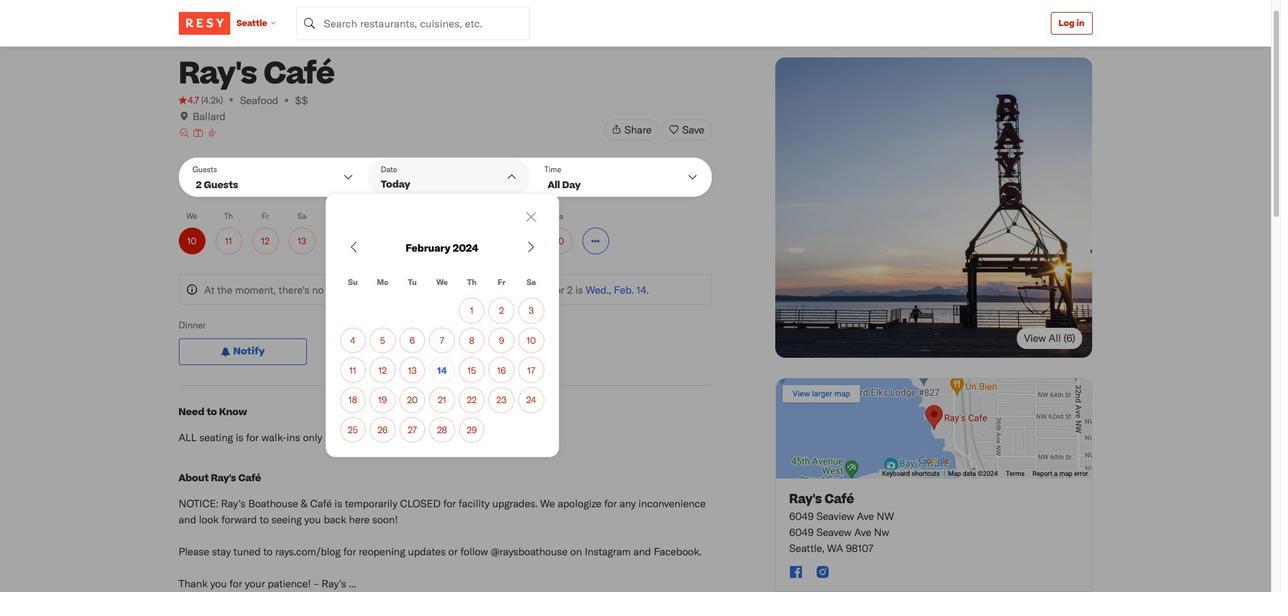 Task type: describe. For each thing, give the bounding box(es) containing it.
(6)
[[1064, 331, 1076, 344]]

we inside notice: ray's boathouse & café is temporarily closed for facility upgrades. we apologize for any inconvenience and look forward to seeing you back here soon! please stay tuned to rays.com/blog for reopening updates or follow @raysboathouse on instagram and facebook. thank you for your patience! – ray's ...
[[540, 497, 555, 509]]

café down seattle dropdown button
[[263, 52, 335, 96]]

we column header
[[429, 276, 455, 294]]

6
[[410, 334, 415, 346]]

cell right 29 button
[[489, 417, 515, 443]]

soon!
[[372, 513, 398, 525]]

share
[[625, 123, 652, 136]]

log
[[1059, 17, 1075, 29]]

th column header
[[459, 276, 485, 294]]

1 horizontal spatial 13 button
[[400, 357, 425, 383]]

1 horizontal spatial on
[[478, 431, 489, 443]]

2 6049 from the top
[[790, 525, 814, 538]]

26 button
[[370, 417, 396, 443]]

is inside notice: ray's boathouse & café is temporarily closed for facility upgrades. we apologize for any inconvenience and look forward to seeing you back here soon! please stay tuned to rays.com/blog for reopening updates or follow @raysboathouse on instagram and facebook. thank you for your patience! – ray's ...
[[335, 497, 342, 509]]

29 button
[[459, 417, 485, 443]]

25 button
[[340, 417, 366, 443]]

forward
[[221, 513, 257, 525]]

log in button
[[1051, 12, 1093, 34]]

we inside column header
[[436, 277, 448, 286]]

come
[[448, 431, 475, 443]]

nw
[[877, 509, 894, 522]]

save button
[[662, 119, 712, 141]]

1 vertical spatial you
[[210, 577, 227, 589]]

16 for 16 button for the topmost 17 button
[[408, 235, 417, 246]]

19 button
[[370, 387, 396, 413]]

ray's café
[[179, 52, 335, 96]]

16 for 16 button associated with 17 button to the bottom
[[497, 364, 506, 376]]

holiday).
[[406, 431, 445, 443]]

0 horizontal spatial fr
[[262, 211, 269, 220]]

seating
[[199, 431, 233, 443]]

wed., feb. 14 button
[[586, 283, 647, 296]]

0 vertical spatial 20
[[554, 235, 564, 246]]

row containing 1
[[340, 298, 544, 324]]

all seating is for walk-ins only (except on select holiday). come on down!
[[179, 431, 523, 443]]

7
[[440, 334, 444, 346]]

about ray's café
[[179, 471, 261, 485]]

nw
[[874, 525, 890, 538]]

february 2024
[[406, 241, 479, 254]]

seaview
[[817, 509, 855, 522]]

in
[[1077, 17, 1085, 29]]

mo
[[377, 277, 389, 286]]

10 for the topmost '10' button
[[187, 235, 197, 246]]

seeing
[[272, 513, 302, 525]]

0 horizontal spatial 13 button
[[289, 228, 315, 254]]

save
[[683, 123, 705, 136]]

seafood
[[240, 93, 278, 106]]

9 button
[[489, 328, 515, 353]]

notify
[[233, 344, 265, 358]]

here
[[349, 513, 370, 525]]

at the moment, there's no online availability for today. the next availability for 2 is wed., feb. 14 .
[[204, 283, 649, 296]]

12 for 19
[[379, 364, 387, 376]]

for left the today.
[[410, 283, 423, 296]]

wa
[[827, 541, 844, 554]]

seattle button
[[237, 0, 297, 46]]

4 button
[[340, 328, 366, 353]]

1 vertical spatial ave
[[855, 525, 872, 538]]

0 horizontal spatial on
[[361, 431, 373, 443]]

instagram
[[585, 545, 631, 557]]

thank
[[179, 577, 208, 589]]

need
[[179, 405, 204, 419]]

12 button for 13
[[252, 228, 279, 254]]

please
[[179, 545, 209, 557]]

(except
[[325, 431, 359, 443]]

su column header
[[340, 276, 366, 294]]

28 button
[[429, 417, 455, 443]]

25
[[348, 424, 358, 435]]

0 vertical spatial th
[[224, 211, 233, 220]]

no
[[312, 283, 324, 296]]

1 availability from the left
[[358, 283, 407, 296]]

ray's for ray's café
[[179, 52, 257, 96]]

0 vertical spatial 10 button
[[179, 228, 205, 254]]

...
[[349, 577, 356, 589]]

today.
[[425, 283, 454, 296]]

15 button
[[459, 357, 485, 383]]

view
[[1025, 331, 1046, 344]]

…
[[591, 231, 600, 247]]

23 button
[[489, 387, 515, 413]]

online
[[327, 283, 355, 296]]

row containing 25
[[340, 417, 544, 443]]

for left your
[[230, 577, 242, 589]]

22 button
[[459, 387, 485, 413]]

tuned
[[233, 545, 261, 557]]

facility
[[459, 497, 490, 509]]

upgrades.
[[492, 497, 538, 509]]

0 vertical spatial and
[[179, 513, 196, 525]]

13 for 13 button to the left
[[298, 235, 306, 246]]

@raysboathouse
[[491, 545, 568, 557]]

19
[[378, 394, 387, 405]]

row containing 11
[[340, 357, 544, 383]]

walk-
[[261, 431, 287, 443]]

8 button
[[459, 328, 485, 353]]

10 for the bottommost '10' button
[[527, 334, 536, 346]]

4
[[350, 334, 356, 346]]

6 button
[[400, 328, 425, 353]]

$$
[[295, 93, 308, 106]]

1 horizontal spatial ray's
[[322, 577, 346, 589]]

sa column header
[[519, 276, 544, 294]]

1 vertical spatial 17 button
[[519, 357, 544, 383]]

cell down 'online'
[[340, 298, 366, 324]]

time
[[545, 164, 562, 174]]

0 vertical spatial we
[[186, 211, 197, 220]]

notice: ray's boathouse & café is temporarily closed for facility upgrades. we apologize for any inconvenience and look forward to seeing you back here soon! please stay tuned to rays.com/blog for reopening updates or follow @raysboathouse on instagram and facebook. thank you for your patience! – ray's ...
[[179, 497, 709, 589]]

tu
[[408, 277, 417, 286]]

for left the any
[[604, 497, 617, 509]]

for left walk-
[[246, 431, 259, 443]]

12 button for 19
[[370, 357, 396, 383]]

1 horizontal spatial 11 button
[[340, 357, 366, 383]]

cell down mo column header
[[370, 298, 396, 324]]

21
[[438, 394, 446, 405]]

20 inside row
[[407, 394, 418, 405]]

1 horizontal spatial and
[[634, 545, 651, 557]]

ray's café 6049 seaview ave nw 6049 seavew ave nw seattle, wa 98107
[[790, 491, 894, 554]]

12 for 13
[[261, 235, 270, 246]]

0 vertical spatial ave
[[857, 509, 874, 522]]

0 vertical spatial 11
[[225, 235, 232, 246]]

dinner
[[179, 319, 206, 330]]

13 for the right 13 button
[[408, 364, 417, 376]]



Task type: locate. For each thing, give the bounding box(es) containing it.
(4.2k) reviews element
[[201, 93, 223, 107]]

0 horizontal spatial 14
[[437, 364, 447, 376]]

2 horizontal spatial on
[[570, 545, 582, 557]]

0 vertical spatial 13
[[298, 235, 306, 246]]

next
[[477, 283, 497, 296]]

1 vertical spatial 2
[[499, 305, 504, 316]]

look
[[199, 513, 219, 525]]

17 button up 24
[[519, 357, 544, 383]]

6049
[[790, 509, 814, 522], [790, 525, 814, 538]]

(4.2k)
[[201, 94, 223, 105]]

2 vertical spatial to
[[263, 545, 273, 557]]

5 button
[[370, 328, 396, 353]]

or
[[448, 545, 458, 557]]

0 horizontal spatial 13
[[298, 235, 306, 246]]

12 button up moment,
[[252, 228, 279, 254]]

to down boathouse
[[260, 513, 269, 525]]

1 vertical spatial 14
[[437, 364, 447, 376]]

11 up the
[[225, 235, 232, 246]]

24
[[526, 394, 536, 405]]

need to know
[[179, 405, 247, 419]]

ave left nw
[[857, 509, 874, 522]]

1 horizontal spatial 2
[[567, 283, 573, 296]]

patience!
[[268, 577, 311, 589]]

16 button up the tu
[[399, 228, 426, 254]]

0 horizontal spatial is
[[236, 431, 243, 443]]

14 button
[[429, 357, 455, 383]]

seattle,
[[790, 541, 825, 554]]

feb.
[[614, 283, 634, 296]]

for
[[410, 283, 423, 296], [552, 283, 565, 296], [246, 431, 259, 443], [443, 497, 456, 509], [604, 497, 617, 509], [343, 545, 356, 557], [230, 577, 242, 589]]

to right need
[[207, 405, 217, 419]]

notify button
[[179, 338, 307, 365]]

5
[[380, 334, 385, 346]]

we left the the
[[436, 277, 448, 286]]

0 horizontal spatial 16
[[408, 235, 417, 246]]

10 button right 9 button
[[519, 328, 544, 353]]

3
[[529, 305, 534, 316]]

to
[[207, 405, 217, 419], [260, 513, 269, 525], [263, 545, 273, 557]]

10 button up 'at'
[[179, 228, 205, 254]]

1 vertical spatial 16
[[497, 364, 506, 376]]

wed.,
[[586, 283, 612, 296]]

0 horizontal spatial 17 button
[[436, 228, 462, 254]]

0 horizontal spatial 16 button
[[399, 228, 426, 254]]

ray's inside ray's café 6049 seaview ave nw 6049 seavew ave nw seattle, wa 98107
[[790, 491, 822, 509]]

10 inside row
[[527, 334, 536, 346]]

0 vertical spatial 12 button
[[252, 228, 279, 254]]

reopening
[[359, 545, 405, 557]]

notice:
[[179, 497, 218, 509]]

16 up the tu
[[408, 235, 417, 246]]

th inside 'column header'
[[467, 277, 477, 286]]

17 inside row
[[527, 364, 535, 376]]

16 button for 17 button to the bottom
[[489, 357, 515, 383]]

13 up there's
[[298, 235, 306, 246]]

at
[[204, 283, 215, 296]]

you right thank
[[210, 577, 227, 589]]

1 horizontal spatial 20 button
[[546, 228, 572, 254]]

2 vertical spatial ray's
[[790, 491, 822, 509]]

1 horizontal spatial 10
[[527, 334, 536, 346]]

21 button
[[429, 387, 455, 413]]

16 inside row
[[497, 364, 506, 376]]

28
[[437, 424, 447, 435]]

2 row from the top
[[340, 298, 544, 324]]

2 horizontal spatial we
[[540, 497, 555, 509]]

12 up moment,
[[261, 235, 270, 246]]

on right the 25 on the bottom
[[361, 431, 373, 443]]

17 left 2024
[[445, 235, 453, 246]]

17 for the topmost 17 button
[[445, 235, 453, 246]]

8
[[469, 334, 475, 346]]

16
[[408, 235, 417, 246], [497, 364, 506, 376]]

20 right 19
[[407, 394, 418, 405]]

for right sa column header in the top of the page
[[552, 283, 565, 296]]

1 horizontal spatial you
[[304, 513, 321, 525]]

fr column header
[[489, 276, 515, 294]]

5 row from the top
[[340, 387, 544, 413]]

0 vertical spatial is
[[576, 283, 583, 296]]

february
[[406, 241, 451, 254]]

1
[[470, 305, 474, 316]]

today
[[381, 178, 410, 192]]

13 inside row
[[408, 364, 417, 376]]

on left instagram
[[570, 545, 582, 557]]

1 row from the top
[[340, 276, 544, 294]]

1 horizontal spatial we
[[436, 277, 448, 286]]

cell down "at the moment, there's no online availability for today. the next availability for 2 is wed., feb. 14 ."
[[400, 298, 425, 324]]

1 horizontal spatial 16 button
[[489, 357, 515, 383]]

café up boathouse
[[238, 471, 261, 485]]

know
[[219, 405, 247, 419]]

1 vertical spatial 16 button
[[489, 357, 515, 383]]

1 vertical spatial 20 button
[[400, 387, 425, 413]]

ray's
[[179, 52, 257, 96], [211, 471, 236, 485], [790, 491, 822, 509]]

0 vertical spatial 2
[[567, 283, 573, 296]]

18 button
[[340, 387, 366, 413]]

2 vertical spatial we
[[540, 497, 555, 509]]

down!
[[492, 431, 521, 443]]

23
[[497, 394, 507, 405]]

on inside notice: ray's boathouse & café is temporarily closed for facility upgrades. we apologize for any inconvenience and look forward to seeing you back here soon! please stay tuned to rays.com/blog for reopening updates or follow @raysboathouse on instagram and facebook. thank you for your patience! – ray's ...
[[570, 545, 582, 557]]

row containing 18
[[340, 387, 544, 413]]

1 vertical spatial 13 button
[[400, 357, 425, 383]]

1 vertical spatial 13
[[408, 364, 417, 376]]

13 button left 14 button
[[400, 357, 425, 383]]

any
[[620, 497, 636, 509]]

2 left wed.,
[[567, 283, 573, 296]]

closed
[[400, 497, 441, 509]]

1 6049 from the top
[[790, 509, 814, 522]]

0 vertical spatial 13 button
[[289, 228, 315, 254]]

17 button up we column header at the left of page
[[436, 228, 462, 254]]

1 vertical spatial 10 button
[[519, 328, 544, 353]]

17 up 24
[[527, 364, 535, 376]]

0 horizontal spatial 11
[[225, 235, 232, 246]]

there's
[[279, 283, 309, 296]]

0 vertical spatial 11 button
[[215, 228, 242, 254]]

0 vertical spatial ray's
[[179, 52, 257, 96]]

only
[[303, 431, 322, 443]]

1 vertical spatial th
[[467, 277, 477, 286]]

0 horizontal spatial availability
[[358, 283, 407, 296]]

row containing su
[[340, 276, 544, 294]]

temporarily
[[345, 497, 398, 509]]

1 horizontal spatial 14
[[637, 283, 647, 296]]

row containing 4
[[340, 328, 544, 353]]

11 button
[[215, 228, 242, 254], [340, 357, 366, 383]]

0 vertical spatial 17
[[445, 235, 453, 246]]

date
[[381, 164, 397, 174]]

2 horizontal spatial is
[[576, 283, 583, 296]]

sa for 20
[[555, 211, 564, 220]]

log in
[[1059, 17, 1085, 29]]

2 button
[[489, 298, 515, 324]]

4.7 out of 5 stars image
[[179, 93, 199, 107]]

1 vertical spatial 11 button
[[340, 357, 366, 383]]

Search restaurants, cuisines, etc. text field
[[297, 6, 530, 40]]

1 vertical spatial ray's
[[322, 577, 346, 589]]

the
[[217, 283, 232, 296]]

is right seating
[[236, 431, 243, 443]]

0 horizontal spatial 17
[[445, 235, 453, 246]]

1 horizontal spatial 17 button
[[519, 357, 544, 383]]

1 vertical spatial ray's
[[211, 471, 236, 485]]

ray's up the 'forward' at the left of the page
[[221, 497, 246, 509]]

12 inside row
[[379, 364, 387, 376]]

0 vertical spatial 16
[[408, 235, 417, 246]]

17 for 17 button to the bottom
[[527, 364, 535, 376]]

1 vertical spatial 12 button
[[370, 357, 396, 383]]

seavew
[[817, 525, 852, 538]]

0 vertical spatial 20 button
[[546, 228, 572, 254]]

1 horizontal spatial 17
[[527, 364, 535, 376]]

1 vertical spatial is
[[236, 431, 243, 443]]

16 button up 23
[[489, 357, 515, 383]]

1 vertical spatial 12
[[379, 364, 387, 376]]

cell down the today.
[[429, 298, 455, 324]]

4 row from the top
[[340, 357, 544, 383]]

ray's right –
[[322, 577, 346, 589]]

–
[[314, 577, 319, 589]]

0 horizontal spatial and
[[179, 513, 196, 525]]

availability right su on the top left of page
[[358, 283, 407, 296]]

13 down 6 button
[[408, 364, 417, 376]]

0 vertical spatial 17 button
[[436, 228, 462, 254]]

follow
[[461, 545, 488, 557]]

6 row from the top
[[340, 417, 544, 443]]

is up back
[[335, 497, 342, 509]]

you down the &
[[304, 513, 321, 525]]

0 horizontal spatial th
[[224, 211, 233, 220]]

ray's for ray's café 6049 seaview ave nw 6049 seavew ave nw seattle, wa 98107
[[790, 491, 822, 509]]

0 vertical spatial you
[[304, 513, 321, 525]]

12 down 5 button
[[379, 364, 387, 376]]

view all (6) button
[[776, 57, 1093, 358], [1017, 328, 1083, 349]]

0 horizontal spatial 20 button
[[400, 387, 425, 413]]

3 row from the top
[[340, 328, 544, 353]]

0 horizontal spatial ray's
[[221, 497, 246, 509]]

4.7
[[188, 94, 199, 105]]

café
[[263, 52, 335, 96], [238, 471, 261, 485], [825, 491, 854, 509], [310, 497, 332, 509]]

cell
[[340, 298, 366, 324], [370, 298, 396, 324], [400, 298, 425, 324], [429, 298, 455, 324], [489, 417, 515, 443]]

11 button up the
[[215, 228, 242, 254]]

and right instagram
[[634, 545, 651, 557]]

11 inside february 2024 table
[[349, 364, 356, 376]]

is left wed.,
[[576, 283, 583, 296]]

14 down 7 button
[[437, 364, 447, 376]]

0 vertical spatial 6049
[[790, 509, 814, 522]]

16 down 9 button
[[497, 364, 506, 376]]

15
[[468, 364, 476, 376]]

20 button up 27
[[400, 387, 425, 413]]

2 inside button
[[499, 305, 504, 316]]

12
[[261, 235, 270, 246], [379, 364, 387, 376]]

inconvenience
[[639, 497, 706, 509]]

13 button up there's
[[289, 228, 315, 254]]

and down the notice:
[[179, 513, 196, 525]]

20 left … button
[[554, 235, 564, 246]]

.
[[647, 283, 649, 296]]

1 vertical spatial 20
[[407, 394, 418, 405]]

all
[[179, 431, 197, 443]]

29
[[467, 424, 477, 435]]

14 inside button
[[437, 364, 447, 376]]

0 vertical spatial 12
[[261, 235, 270, 246]]

we down guests
[[186, 211, 197, 220]]

0 horizontal spatial sa
[[298, 211, 307, 220]]

1 horizontal spatial sa
[[527, 277, 536, 286]]

1 vertical spatial 10
[[527, 334, 536, 346]]

14 right feb.
[[637, 283, 647, 296]]

1 horizontal spatial 12 button
[[370, 357, 396, 383]]

stay
[[212, 545, 231, 557]]

we left apologize
[[540, 497, 555, 509]]

tu column header
[[400, 276, 425, 294]]

mo column header
[[370, 276, 396, 294]]

availability up 3
[[500, 283, 549, 296]]

the
[[457, 283, 474, 296]]

1 horizontal spatial 16
[[497, 364, 506, 376]]

back
[[324, 513, 346, 525]]

… button
[[582, 228, 609, 254]]

16 button for the topmost 17 button
[[399, 228, 426, 254]]

1 vertical spatial to
[[260, 513, 269, 525]]

boathouse
[[248, 497, 298, 509]]

12 button up 19
[[370, 357, 396, 383]]

for left facility
[[443, 497, 456, 509]]

1 horizontal spatial 11
[[349, 364, 356, 376]]

20 button left … button
[[546, 228, 572, 254]]

1 horizontal spatial 12
[[379, 364, 387, 376]]

1 button
[[459, 298, 485, 324]]

2 availability from the left
[[500, 283, 549, 296]]

café right the &
[[310, 497, 332, 509]]

27 button
[[400, 417, 425, 443]]

2 vertical spatial is
[[335, 497, 342, 509]]

10 button
[[179, 228, 205, 254], [519, 328, 544, 353]]

11 down 4 button on the bottom left
[[349, 364, 356, 376]]

date today
[[381, 164, 410, 192]]

0 vertical spatial to
[[207, 405, 217, 419]]

for up ...
[[343, 545, 356, 557]]

0 horizontal spatial 11 button
[[215, 228, 242, 254]]

1 horizontal spatial 10 button
[[519, 328, 544, 353]]

on right "29"
[[478, 431, 489, 443]]

1 horizontal spatial 20
[[554, 235, 564, 246]]

to right tuned
[[263, 545, 273, 557]]

11 button up 18
[[340, 357, 366, 383]]

ave up 98107
[[855, 525, 872, 538]]

fr inside fr column header
[[498, 277, 506, 286]]

16 button
[[399, 228, 426, 254], [489, 357, 515, 383]]

1 vertical spatial and
[[634, 545, 651, 557]]

98107
[[846, 541, 874, 554]]

sa for 13
[[298, 211, 307, 220]]

select
[[376, 431, 404, 443]]

2 horizontal spatial fr
[[519, 211, 526, 220]]

0 vertical spatial ray's
[[221, 497, 246, 509]]

seattle
[[237, 17, 267, 29]]

26
[[378, 424, 388, 435]]

sa inside sa column header
[[527, 277, 536, 286]]

1 horizontal spatial availability
[[500, 283, 549, 296]]

café inside notice: ray's boathouse & café is temporarily closed for facility upgrades. we apologize for any inconvenience and look forward to seeing you back here soon! please stay tuned to rays.com/blog for reopening updates or follow @raysboathouse on instagram and facebook. thank you for your patience! – ray's ...
[[310, 497, 332, 509]]

ins
[[287, 431, 300, 443]]

0 horizontal spatial 12
[[261, 235, 270, 246]]

1 vertical spatial 11
[[349, 364, 356, 376]]

café up seaview
[[825, 491, 854, 509]]

0 horizontal spatial 10 button
[[179, 228, 205, 254]]

climbing image
[[207, 127, 217, 138]]

café inside ray's café 6049 seaview ave nw 6049 seavew ave nw seattle, wa 98107
[[825, 491, 854, 509]]

fr
[[262, 211, 269, 220], [519, 211, 526, 220], [498, 277, 506, 286]]

0 horizontal spatial 2
[[499, 305, 504, 316]]

1 horizontal spatial 13
[[408, 364, 417, 376]]

0 vertical spatial 14
[[637, 283, 647, 296]]

0 vertical spatial 16 button
[[399, 228, 426, 254]]

1 horizontal spatial is
[[335, 497, 342, 509]]

11
[[225, 235, 232, 246], [349, 364, 356, 376]]

0 vertical spatial 10
[[187, 235, 197, 246]]

2 down fr column header
[[499, 305, 504, 316]]

apologize
[[558, 497, 602, 509]]

moment,
[[235, 283, 276, 296]]

row
[[340, 276, 544, 294], [340, 298, 544, 324], [340, 328, 544, 353], [340, 357, 544, 383], [340, 387, 544, 413], [340, 417, 544, 443]]

february 2024 table
[[336, 235, 548, 447]]

about
[[179, 471, 209, 485]]



Task type: vqa. For each thing, say whether or not it's contained in the screenshot.
field
no



